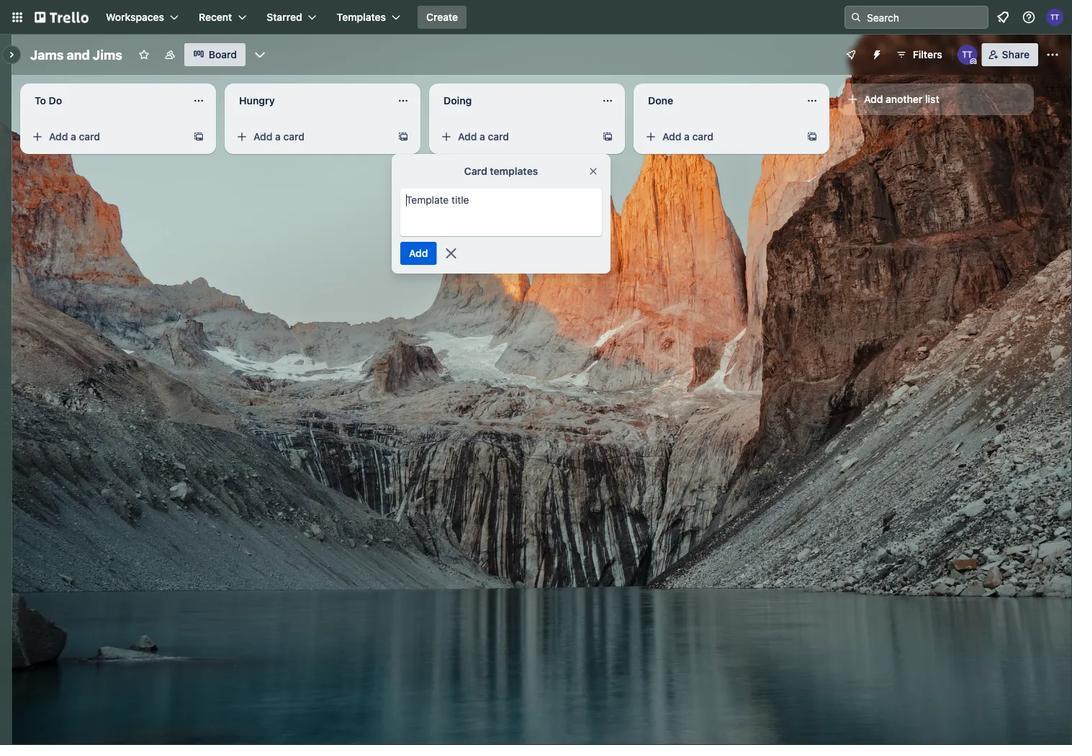 Task type: locate. For each thing, give the bounding box(es) containing it.
a down the to do text box
[[71, 131, 76, 143]]

4 add a card button from the left
[[639, 125, 801, 148]]

jims
[[93, 47, 122, 62]]

Doing text field
[[435, 89, 593, 112]]

to
[[35, 95, 46, 107]]

0 horizontal spatial create from template… image
[[193, 131, 204, 143]]

board link
[[184, 43, 246, 66]]

add another list
[[864, 93, 939, 105]]

card down hungry text field
[[283, 131, 305, 143]]

add for hungry
[[253, 131, 272, 143]]

workspace visible image
[[164, 49, 176, 60]]

jams
[[30, 47, 64, 62]]

0 vertical spatial terry turtle (terryturtle) image
[[1046, 9, 1063, 26]]

4 a from the left
[[684, 131, 690, 143]]

add for doing
[[458, 131, 477, 143]]

1 a from the left
[[71, 131, 76, 143]]

show menu image
[[1045, 48, 1060, 62]]

card down the to do text box
[[79, 131, 100, 143]]

star or unstar board image
[[138, 49, 150, 60]]

add a card button for doing
[[435, 125, 596, 148]]

4 add a card from the left
[[662, 131, 714, 143]]

add a card down do
[[49, 131, 100, 143]]

terry turtle (terryturtle) image right open information menu icon
[[1046, 9, 1063, 26]]

1 create from template… image from the left
[[193, 131, 204, 143]]

1 horizontal spatial terry turtle (terryturtle) image
[[1046, 9, 1063, 26]]

a for doing
[[480, 131, 485, 143]]

switch to… image
[[10, 10, 24, 24]]

Done text field
[[639, 89, 798, 112]]

doing
[[444, 95, 472, 107]]

add another list button
[[838, 84, 1034, 115]]

3 card from the left
[[488, 131, 509, 143]]

back to home image
[[35, 6, 89, 29]]

add a card button down done text field
[[639, 125, 801, 148]]

1 add a card button from the left
[[26, 125, 187, 148]]

0 horizontal spatial terry turtle (terryturtle) image
[[957, 45, 978, 65]]

a
[[71, 131, 76, 143], [275, 131, 281, 143], [480, 131, 485, 143], [684, 131, 690, 143]]

recent
[[199, 11, 232, 23]]

card for done
[[692, 131, 714, 143]]

card up the card templates
[[488, 131, 509, 143]]

3 create from template… image from the left
[[806, 131, 818, 143]]

card down done text field
[[692, 131, 714, 143]]

create from template… image
[[602, 131, 613, 143]]

2 horizontal spatial create from template… image
[[806, 131, 818, 143]]

card for doing
[[488, 131, 509, 143]]

add a card button down the to do text box
[[26, 125, 187, 148]]

a up 'card' at the left of page
[[480, 131, 485, 143]]

2 card from the left
[[283, 131, 305, 143]]

1 card from the left
[[79, 131, 100, 143]]

templates button
[[328, 6, 409, 29]]

3 add a card from the left
[[458, 131, 509, 143]]

1 add a card from the left
[[49, 131, 100, 143]]

share button
[[982, 43, 1038, 66]]

a down done text field
[[684, 131, 690, 143]]

card
[[464, 165, 487, 177]]

open information menu image
[[1022, 10, 1036, 24]]

create from template… image
[[193, 131, 204, 143], [397, 131, 409, 143], [806, 131, 818, 143]]

add a card for doing
[[458, 131, 509, 143]]

4 card from the left
[[692, 131, 714, 143]]

terry turtle (terryturtle) image
[[1046, 9, 1063, 26], [957, 45, 978, 65]]

3 add a card button from the left
[[435, 125, 596, 148]]

power ups image
[[845, 49, 857, 60]]

add a card down done
[[662, 131, 714, 143]]

1 horizontal spatial create from template… image
[[397, 131, 409, 143]]

templates
[[490, 165, 538, 177]]

a for done
[[684, 131, 690, 143]]

2 add a card button from the left
[[230, 125, 392, 148]]

templates
[[337, 11, 386, 23]]

primary element
[[0, 0, 1072, 35]]

add a card button
[[26, 125, 187, 148], [230, 125, 392, 148], [435, 125, 596, 148], [639, 125, 801, 148]]

another
[[886, 93, 923, 105]]

card for to do
[[79, 131, 100, 143]]

2 a from the left
[[275, 131, 281, 143]]

done
[[648, 95, 673, 107]]

a down hungry text field
[[275, 131, 281, 143]]

to do
[[35, 95, 62, 107]]

add a card
[[49, 131, 100, 143], [253, 131, 305, 143], [458, 131, 509, 143], [662, 131, 714, 143]]

2 add a card from the left
[[253, 131, 305, 143]]

terry turtle (terryturtle) image right filters
[[957, 45, 978, 65]]

Hungry text field
[[230, 89, 389, 112]]

and
[[67, 47, 90, 62]]

add a card up 'card' at the left of page
[[458, 131, 509, 143]]

3 a from the left
[[480, 131, 485, 143]]

card
[[79, 131, 100, 143], [283, 131, 305, 143], [488, 131, 509, 143], [692, 131, 714, 143]]

add a card button up templates at the top
[[435, 125, 596, 148]]

2 create from template… image from the left
[[397, 131, 409, 143]]

workspaces button
[[97, 6, 187, 29]]

add
[[864, 93, 883, 105], [49, 131, 68, 143], [253, 131, 272, 143], [458, 131, 477, 143], [662, 131, 681, 143], [409, 247, 428, 259]]

list
[[925, 93, 939, 105]]

card templates
[[464, 165, 538, 177]]

filters button
[[891, 43, 947, 66]]

create from template… image for hungry
[[397, 131, 409, 143]]

add a card button down hungry text field
[[230, 125, 392, 148]]

hungry
[[239, 95, 275, 107]]

add a card down hungry
[[253, 131, 305, 143]]



Task type: vqa. For each thing, say whether or not it's contained in the screenshot.
4th Row from the top
no



Task type: describe. For each thing, give the bounding box(es) containing it.
card for hungry
[[283, 131, 305, 143]]

0 notifications image
[[994, 9, 1012, 26]]

close popover image
[[588, 166, 599, 177]]

filters
[[913, 49, 942, 60]]

To Do text field
[[26, 89, 184, 112]]

Board name text field
[[23, 43, 130, 66]]

add button
[[400, 242, 437, 265]]

starred button
[[258, 6, 325, 29]]

Template title text field
[[406, 193, 596, 232]]

share
[[1002, 49, 1030, 60]]

add for to do
[[49, 131, 68, 143]]

create from template… image for done
[[806, 131, 818, 143]]

this member is an admin of this board. image
[[970, 58, 977, 65]]

add a card button for to do
[[26, 125, 187, 148]]

a for to do
[[71, 131, 76, 143]]

do
[[49, 95, 62, 107]]

create from template… image for to do
[[193, 131, 204, 143]]

1 vertical spatial terry turtle (terryturtle) image
[[957, 45, 978, 65]]

add a card for to do
[[49, 131, 100, 143]]

add a card for hungry
[[253, 131, 305, 143]]

add a card for done
[[662, 131, 714, 143]]

create
[[426, 11, 458, 23]]

board
[[209, 49, 237, 60]]

starred
[[267, 11, 302, 23]]

Search field
[[862, 6, 988, 28]]

search image
[[850, 12, 862, 23]]

add a card button for done
[[639, 125, 801, 148]]

workspaces
[[106, 11, 164, 23]]

add for done
[[662, 131, 681, 143]]

a for hungry
[[275, 131, 281, 143]]

recent button
[[190, 6, 255, 29]]

automation image
[[865, 43, 885, 63]]

add a card button for hungry
[[230, 125, 392, 148]]

customize views image
[[253, 48, 267, 62]]

create button
[[418, 6, 467, 29]]

jams and jims
[[30, 47, 122, 62]]



